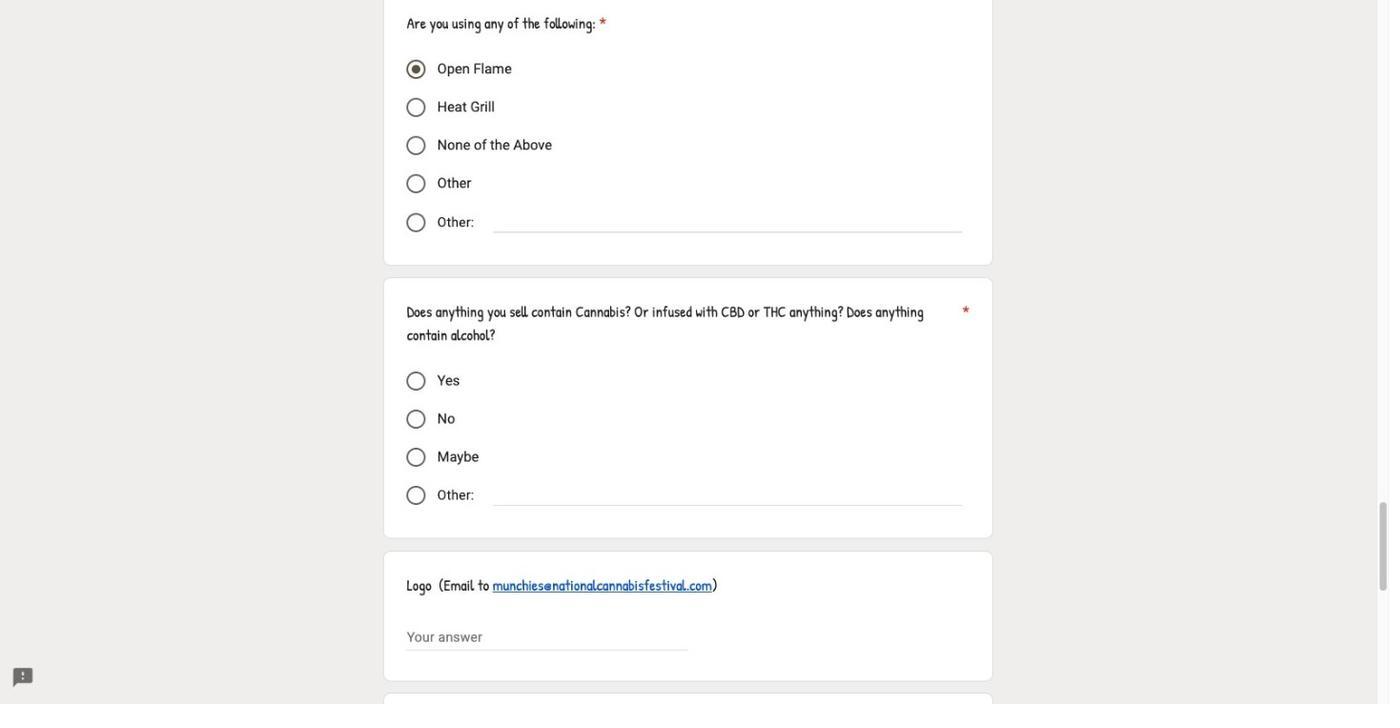 Task type: vqa. For each thing, say whether or not it's contained in the screenshot.
THE TEST at the right of page
no



Task type: describe. For each thing, give the bounding box(es) containing it.
Other response text field
[[493, 484, 962, 505]]

Maybe radio
[[407, 448, 426, 467]]

other image
[[407, 175, 426, 194]]

Yes radio
[[407, 372, 426, 391]]

report a problem to google image
[[11, 667, 34, 690]]

Other radio
[[407, 175, 426, 194]]



Task type: locate. For each thing, give the bounding box(es) containing it.
required question element for heading related to 'open flame' radio
[[596, 12, 607, 35]]

1 vertical spatial heading
[[407, 301, 970, 347]]

None of the Above radio
[[407, 136, 426, 155]]

0 vertical spatial heading
[[407, 12, 607, 35]]

required question element
[[596, 12, 607, 35], [959, 301, 970, 347]]

None text field
[[407, 626, 688, 649]]

None radio
[[407, 213, 426, 232]]

2 heading from the top
[[407, 301, 970, 347]]

open flame image
[[412, 65, 421, 74]]

No radio
[[407, 410, 426, 429]]

Other response text field
[[493, 211, 962, 232]]

yes image
[[407, 372, 426, 391]]

maybe image
[[407, 448, 426, 467]]

1 horizontal spatial required question element
[[959, 301, 970, 347]]

0 horizontal spatial required question element
[[596, 12, 607, 35]]

heat grill image
[[407, 98, 426, 117]]

none of the above image
[[407, 136, 426, 155]]

heading for the yes "option"
[[407, 301, 970, 347]]

None radio
[[407, 487, 426, 506]]

Open Flame radio
[[407, 60, 426, 79]]

no image
[[407, 410, 426, 429]]

1 vertical spatial required question element
[[959, 301, 970, 347]]

1 heading from the top
[[407, 12, 607, 35]]

heading
[[407, 12, 607, 35], [407, 301, 970, 347]]

Heat Grill radio
[[407, 98, 426, 117]]

required question element for the yes "option"'s heading
[[959, 301, 970, 347]]

heading for 'open flame' radio
[[407, 12, 607, 35]]

0 vertical spatial required question element
[[596, 12, 607, 35]]



